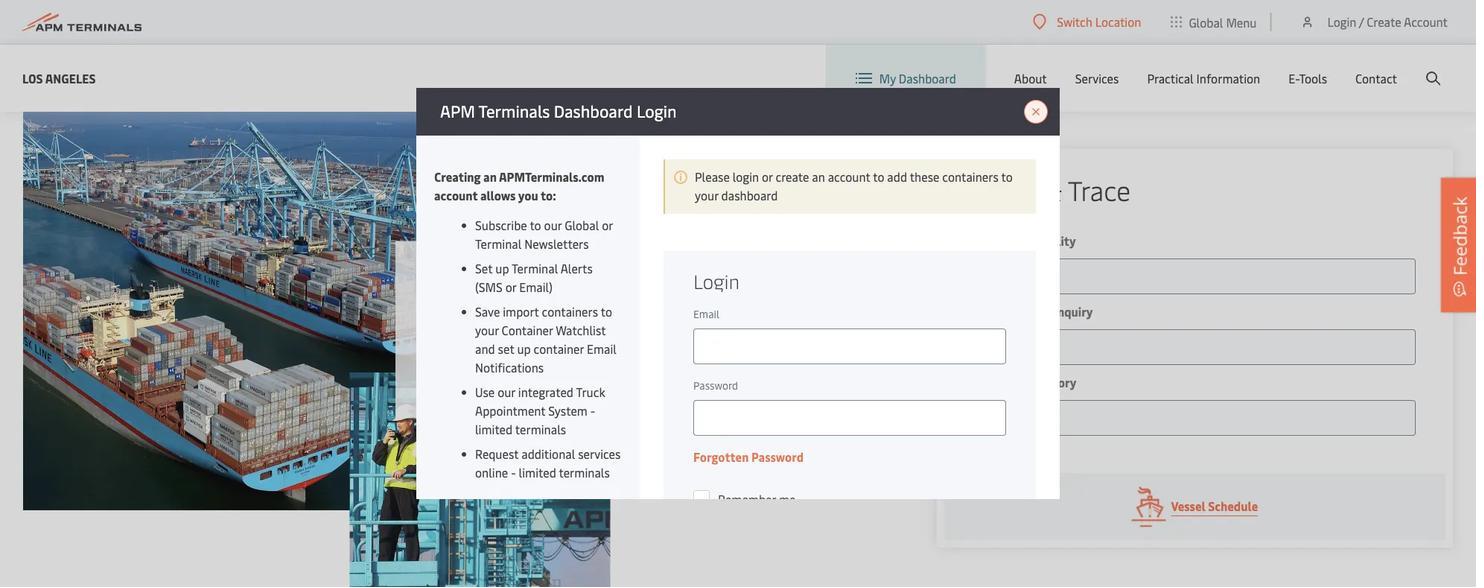 Task type: describe. For each thing, give the bounding box(es) containing it.
apm terminals dashboard login
[[440, 100, 677, 122]]

switch location
[[1057, 14, 1142, 30]]

terminals inside use our integrated truck appointment system - limited terminals
[[515, 422, 566, 438]]

vessel schedule
[[1172, 498, 1259, 514]]

additional
[[522, 446, 575, 462]]

/
[[1360, 14, 1365, 30]]

import availability
[[974, 233, 1076, 249]]

notifications
[[475, 360, 544, 376]]

schedule
[[1209, 498, 1259, 514]]

switch
[[1057, 14, 1093, 30]]

integrated
[[518, 384, 574, 400]]

angeles for apm terminals los angeles is the largest container port terminal in the western hemisphere, featuring over 507 acres of world-class infrastructure.
[[529, 330, 572, 346]]

dashboard
[[722, 188, 778, 204]]

terminal inside the "subscribe to our global or terminal newsletters"
[[475, 236, 522, 252]]

0 vertical spatial los
[[22, 70, 43, 86]]

global inside button
[[1189, 14, 1224, 30]]

equipment history
[[974, 374, 1077, 390]]

export & edo enquiry
[[974, 304, 1094, 320]]

truck
[[576, 384, 606, 400]]

los for pier
[[599, 259, 665, 318]]

western
[[806, 330, 850, 346]]

of
[[627, 349, 638, 365]]

(sms
[[475, 279, 503, 295]]

system
[[549, 403, 588, 419]]

import
[[503, 304, 539, 320]]

& for edo
[[1014, 304, 1023, 320]]

container inside apm terminals los angeles is the largest container port terminal in the western hemisphere, featuring over 507 acres of world-class infrastructure.
[[646, 330, 696, 346]]

featuring
[[495, 349, 544, 365]]

400
[[509, 259, 588, 318]]

world-
[[641, 349, 677, 365]]

container
[[502, 322, 553, 338]]

to inside save import containers to your container watchlist and set up container email notifications
[[601, 304, 612, 320]]

menu
[[1227, 14, 1257, 30]]

close image
[[1025, 100, 1048, 124]]

terminal
[[725, 330, 770, 346]]

request additional services online - limited terminals
[[475, 446, 621, 481]]

equipment
[[974, 374, 1034, 390]]

limited inside request additional services online - limited terminals
[[519, 465, 556, 481]]

up inside set up terminal alerts (sms or email)
[[496, 261, 509, 277]]

an inside please login or create an account to add these containers to your dashboard
[[812, 169, 825, 185]]

subscribe
[[475, 217, 527, 233]]

angeles inside los angeles link
[[45, 70, 96, 86]]

these
[[910, 169, 940, 185]]

pier 400 los angeles
[[425, 259, 827, 318]]

online
[[475, 465, 508, 481]]

terminal inside set up terminal alerts (sms or email)
[[512, 261, 558, 277]]

los angeles
[[22, 70, 96, 86]]

vessel schedule link
[[945, 473, 1446, 540]]

set up terminal alerts (sms or email)
[[475, 261, 593, 295]]

allows
[[481, 188, 516, 204]]

login / create account link
[[1301, 0, 1448, 44]]

edo
[[1026, 304, 1048, 320]]

la secondary image
[[350, 373, 610, 587]]

switch location button
[[1034, 14, 1142, 30]]

class
[[677, 349, 703, 365]]

& for trace
[[1043, 172, 1062, 208]]

our inside the "subscribe to our global or terminal newsletters"
[[544, 217, 562, 233]]

apm for apm terminals dashboard login
[[440, 100, 475, 122]]

angeles for pier 400 los angeles
[[675, 259, 827, 318]]

save import containers to your container watchlist and set up container email notifications
[[475, 304, 617, 376]]

services
[[578, 446, 621, 462]]

set
[[475, 261, 493, 277]]

watchlist
[[556, 322, 606, 338]]

history
[[1036, 374, 1077, 390]]

global menu
[[1189, 14, 1257, 30]]

and
[[475, 341, 495, 357]]

vessel
[[1172, 498, 1206, 514]]

track
[[974, 172, 1036, 208]]

apm for apm terminals los angeles is the largest container port terminal in the western hemisphere, featuring over 507 acres of world-class infrastructure.
[[425, 330, 451, 346]]

terminals inside request additional services online - limited terminals
[[559, 465, 610, 481]]

login / create account
[[1328, 14, 1448, 30]]

alerts
[[561, 261, 593, 277]]

your inside save import containers to your container watchlist and set up container email notifications
[[475, 322, 499, 338]]

read more link
[[786, 349, 844, 365]]

your inside please login or create an account to add these containers to your dashboard
[[695, 188, 719, 204]]

over
[[547, 349, 570, 365]]

acres
[[596, 349, 624, 365]]

email)
[[519, 279, 553, 295]]

hemisphere,
[[425, 349, 492, 365]]

largest
[[606, 330, 643, 346]]

create
[[776, 169, 810, 185]]

or inside set up terminal alerts (sms or email)
[[506, 279, 517, 295]]

in
[[773, 330, 783, 346]]

read more
[[786, 349, 844, 365]]

account inside please login or create an account to add these containers to your dashboard
[[828, 169, 871, 185]]

add
[[888, 169, 908, 185]]



Task type: vqa. For each thing, say whether or not it's contained in the screenshot.
equipment
yes



Task type: locate. For each thing, give the bounding box(es) containing it.
1 vertical spatial limited
[[519, 465, 556, 481]]

0 horizontal spatial limited
[[475, 422, 513, 438]]

or inside please login or create an account to add these containers to your dashboard
[[762, 169, 773, 185]]

0 horizontal spatial or
[[506, 279, 517, 295]]

terminal
[[475, 236, 522, 252], [512, 261, 558, 277]]

to up newsletters
[[530, 217, 541, 233]]

1 vertical spatial global
[[565, 217, 599, 233]]

1 horizontal spatial &
[[1043, 172, 1062, 208]]

to up watchlist
[[601, 304, 612, 320]]

1 horizontal spatial -
[[591, 403, 596, 419]]

1 vertical spatial terminals
[[453, 330, 505, 346]]

email
[[587, 341, 617, 357]]

apmterminals.com
[[499, 169, 605, 185]]

apm up creating in the top of the page
[[440, 100, 475, 122]]

los angeles pier 400 image
[[23, 112, 470, 510]]

an up the allows
[[484, 169, 497, 185]]

terminals for dashboard
[[479, 100, 550, 122]]

0 horizontal spatial your
[[475, 322, 499, 338]]

0 vertical spatial login
[[1328, 14, 1357, 30]]

1 vertical spatial angeles
[[675, 259, 827, 318]]

login
[[733, 169, 759, 185]]

track & trace
[[974, 172, 1131, 208]]

terminals up the additional
[[515, 422, 566, 438]]

use
[[475, 384, 495, 400]]

2 an from the left
[[812, 169, 825, 185]]

2 vertical spatial angeles
[[529, 330, 572, 346]]

1 vertical spatial your
[[475, 322, 499, 338]]

up
[[496, 261, 509, 277], [517, 341, 531, 357]]

our up appointment
[[498, 384, 516, 400]]

limited up request
[[475, 422, 513, 438]]

creating
[[434, 169, 481, 185]]

0 horizontal spatial containers
[[542, 304, 598, 320]]

1 vertical spatial -
[[511, 465, 516, 481]]

please login or create an account to add these containers to your dashboard
[[695, 169, 1013, 204]]

feedback button
[[1442, 178, 1477, 312]]

apm terminals los angeles is the largest container port terminal in the western hemisphere, featuring over 507 acres of world-class infrastructure.
[[425, 330, 850, 365]]

login left the /
[[1328, 14, 1357, 30]]

trace
[[1068, 172, 1131, 208]]

login right 'dashboard'
[[637, 100, 677, 122]]

- right online
[[511, 465, 516, 481]]

you
[[518, 188, 538, 204]]

1 horizontal spatial your
[[695, 188, 719, 204]]

1 horizontal spatial containers
[[943, 169, 999, 185]]

our inside use our integrated truck appointment system - limited terminals
[[498, 384, 516, 400]]

1 horizontal spatial an
[[812, 169, 825, 185]]

0 vertical spatial terminal
[[475, 236, 522, 252]]

0 vertical spatial our
[[544, 217, 562, 233]]

0 vertical spatial &
[[1043, 172, 1062, 208]]

0 horizontal spatial los
[[22, 70, 43, 86]]

1 vertical spatial containers
[[542, 304, 598, 320]]

0 vertical spatial global
[[1189, 14, 1224, 30]]

los for apm
[[508, 330, 527, 346]]

enquiry
[[1051, 304, 1094, 320]]

0 horizontal spatial -
[[511, 465, 516, 481]]

2 horizontal spatial angeles
[[675, 259, 827, 318]]

1 the from the left
[[585, 330, 603, 346]]

up right "set"
[[496, 261, 509, 277]]

0 vertical spatial your
[[695, 188, 719, 204]]

please
[[695, 169, 730, 185]]

an right the create
[[812, 169, 825, 185]]

account inside creating an apmterminals.com account allows you to:
[[434, 188, 478, 204]]

or right login
[[762, 169, 773, 185]]

1 vertical spatial account
[[434, 188, 478, 204]]

0 horizontal spatial &
[[1014, 304, 1023, 320]]

an
[[484, 169, 497, 185], [812, 169, 825, 185]]

0 horizontal spatial angeles
[[45, 70, 96, 86]]

global left "menu"
[[1189, 14, 1224, 30]]

los
[[22, 70, 43, 86], [599, 259, 665, 318], [508, 330, 527, 346]]

containers right these
[[943, 169, 999, 185]]

port
[[699, 330, 722, 346]]

0 vertical spatial limited
[[475, 422, 513, 438]]

1 an from the left
[[484, 169, 497, 185]]

infrastructure.
[[706, 349, 783, 365]]

account
[[828, 169, 871, 185], [434, 188, 478, 204]]

to up import
[[1002, 169, 1013, 185]]

0 horizontal spatial an
[[484, 169, 497, 185]]

1 horizontal spatial our
[[544, 217, 562, 233]]

-
[[591, 403, 596, 419], [511, 465, 516, 481]]

1 vertical spatial terminal
[[512, 261, 558, 277]]

account
[[1405, 14, 1448, 30]]

0 vertical spatial up
[[496, 261, 509, 277]]

1 vertical spatial terminals
[[559, 465, 610, 481]]

angeles inside apm terminals los angeles is the largest container port terminal in the western hemisphere, featuring over 507 acres of world-class infrastructure.
[[529, 330, 572, 346]]

limited
[[475, 422, 513, 438], [519, 465, 556, 481]]

more
[[815, 349, 844, 365]]

2 vertical spatial or
[[506, 279, 517, 295]]

the right 'is'
[[585, 330, 603, 346]]

terminals
[[515, 422, 566, 438], [559, 465, 610, 481]]

apm
[[440, 100, 475, 122], [425, 330, 451, 346]]

1 vertical spatial &
[[1014, 304, 1023, 320]]

feedback
[[1448, 197, 1472, 276]]

0 vertical spatial containers
[[943, 169, 999, 185]]

availability
[[1015, 233, 1076, 249]]

appointment
[[475, 403, 546, 419]]

2 horizontal spatial or
[[762, 169, 773, 185]]

terminals
[[479, 100, 550, 122], [453, 330, 505, 346]]

your
[[695, 188, 719, 204], [475, 322, 499, 338]]

use our integrated truck appointment system - limited terminals
[[475, 384, 606, 438]]

dashboard
[[554, 100, 633, 122]]

subscribe to our global or terminal newsletters
[[475, 217, 613, 252]]

login
[[1328, 14, 1357, 30], [637, 100, 677, 122]]

container up world- at bottom
[[646, 330, 696, 346]]

0 vertical spatial account
[[828, 169, 871, 185]]

1 horizontal spatial or
[[602, 217, 613, 233]]

global menu button
[[1157, 0, 1272, 44]]

limited inside use our integrated truck appointment system - limited terminals
[[475, 422, 513, 438]]

to
[[873, 169, 885, 185], [1002, 169, 1013, 185], [530, 217, 541, 233], [601, 304, 612, 320]]

& left trace
[[1043, 172, 1062, 208]]

1 horizontal spatial account
[[828, 169, 871, 185]]

1 horizontal spatial up
[[517, 341, 531, 357]]

set
[[498, 341, 514, 357]]

0 horizontal spatial login
[[637, 100, 677, 122]]

0 horizontal spatial account
[[434, 188, 478, 204]]

0 vertical spatial -
[[591, 403, 596, 419]]

apm up hemisphere,
[[425, 330, 451, 346]]

import
[[974, 233, 1012, 249]]

or inside the "subscribe to our global or terminal newsletters"
[[602, 217, 613, 233]]

apm inside apm terminals los angeles is the largest container port terminal in the western hemisphere, featuring over 507 acres of world-class infrastructure.
[[425, 330, 451, 346]]

2 horizontal spatial los
[[599, 259, 665, 318]]

1 horizontal spatial login
[[1328, 14, 1357, 30]]

0 vertical spatial or
[[762, 169, 773, 185]]

creating an apmterminals.com account allows you to:
[[434, 169, 605, 204]]

1 horizontal spatial global
[[1189, 14, 1224, 30]]

0 horizontal spatial our
[[498, 384, 516, 400]]

1 vertical spatial up
[[517, 341, 531, 357]]

containers
[[943, 169, 999, 185], [542, 304, 598, 320]]

our up newsletters
[[544, 217, 562, 233]]

1 horizontal spatial los
[[508, 330, 527, 346]]

1 vertical spatial los
[[599, 259, 665, 318]]

location
[[1096, 14, 1142, 30]]

container
[[646, 330, 696, 346], [534, 341, 584, 357]]

1 horizontal spatial container
[[646, 330, 696, 346]]

global up newsletters
[[565, 217, 599, 233]]

export
[[974, 304, 1012, 320]]

to inside the "subscribe to our global or terminal newsletters"
[[530, 217, 541, 233]]

newsletters
[[525, 236, 589, 252]]

to left add in the top of the page
[[873, 169, 885, 185]]

0 horizontal spatial container
[[534, 341, 584, 357]]

pier
[[425, 259, 498, 318]]

1 vertical spatial login
[[637, 100, 677, 122]]

containers up watchlist
[[542, 304, 598, 320]]

1 vertical spatial or
[[602, 217, 613, 233]]

los angeles link
[[22, 69, 96, 88]]

limited down the additional
[[519, 465, 556, 481]]

containers inside save import containers to your container watchlist and set up container email notifications
[[542, 304, 598, 320]]

1 horizontal spatial limited
[[519, 465, 556, 481]]

0 vertical spatial apm
[[440, 100, 475, 122]]

or
[[762, 169, 773, 185], [602, 217, 613, 233], [506, 279, 517, 295]]

terminal up email)
[[512, 261, 558, 277]]

- inside use our integrated truck appointment system - limited terminals
[[591, 403, 596, 419]]

angeles
[[45, 70, 96, 86], [675, 259, 827, 318], [529, 330, 572, 346]]

2 the from the left
[[785, 330, 803, 346]]

1 horizontal spatial the
[[785, 330, 803, 346]]

global inside the "subscribe to our global or terminal newsletters"
[[565, 217, 599, 233]]

request
[[475, 446, 519, 462]]

terminals for los
[[453, 330, 505, 346]]

the right in on the right bottom of the page
[[785, 330, 803, 346]]

your down please
[[695, 188, 719, 204]]

container down watchlist
[[534, 341, 584, 357]]

terminal down subscribe
[[475, 236, 522, 252]]

read
[[786, 349, 813, 365]]

507
[[573, 349, 593, 365]]

&
[[1043, 172, 1062, 208], [1014, 304, 1023, 320]]

& left edo
[[1014, 304, 1023, 320]]

1 vertical spatial apm
[[425, 330, 451, 346]]

up inside save import containers to your container watchlist and set up container email notifications
[[517, 341, 531, 357]]

account down creating in the top of the page
[[434, 188, 478, 204]]

is
[[574, 330, 583, 346]]

containers inside please login or create an account to add these containers to your dashboard
[[943, 169, 999, 185]]

your down "save"
[[475, 322, 499, 338]]

2 vertical spatial los
[[508, 330, 527, 346]]

0 vertical spatial angeles
[[45, 70, 96, 86]]

create
[[1367, 14, 1402, 30]]

1 horizontal spatial angeles
[[529, 330, 572, 346]]

terminals inside apm terminals los angeles is the largest container port terminal in the western hemisphere, featuring over 507 acres of world-class infrastructure.
[[453, 330, 505, 346]]

0 horizontal spatial up
[[496, 261, 509, 277]]

container inside save import containers to your container watchlist and set up container email notifications
[[534, 341, 584, 357]]

0 horizontal spatial global
[[565, 217, 599, 233]]

0 horizontal spatial the
[[585, 330, 603, 346]]

1 vertical spatial our
[[498, 384, 516, 400]]

or right (sms
[[506, 279, 517, 295]]

0 vertical spatial terminals
[[515, 422, 566, 438]]

an inside creating an apmterminals.com account allows you to:
[[484, 169, 497, 185]]

- inside request additional services online - limited terminals
[[511, 465, 516, 481]]

the
[[585, 330, 603, 346], [785, 330, 803, 346]]

save
[[475, 304, 500, 320]]

to:
[[541, 188, 556, 204]]

global
[[1189, 14, 1224, 30], [565, 217, 599, 233]]

or up pier 400 los angeles
[[602, 217, 613, 233]]

0 vertical spatial terminals
[[479, 100, 550, 122]]

los inside apm terminals los angeles is the largest container port terminal in the western hemisphere, featuring over 507 acres of world-class infrastructure.
[[508, 330, 527, 346]]

- down truck
[[591, 403, 596, 419]]

up right the set at the bottom left of the page
[[517, 341, 531, 357]]

terminals down services
[[559, 465, 610, 481]]

account left add in the top of the page
[[828, 169, 871, 185]]



